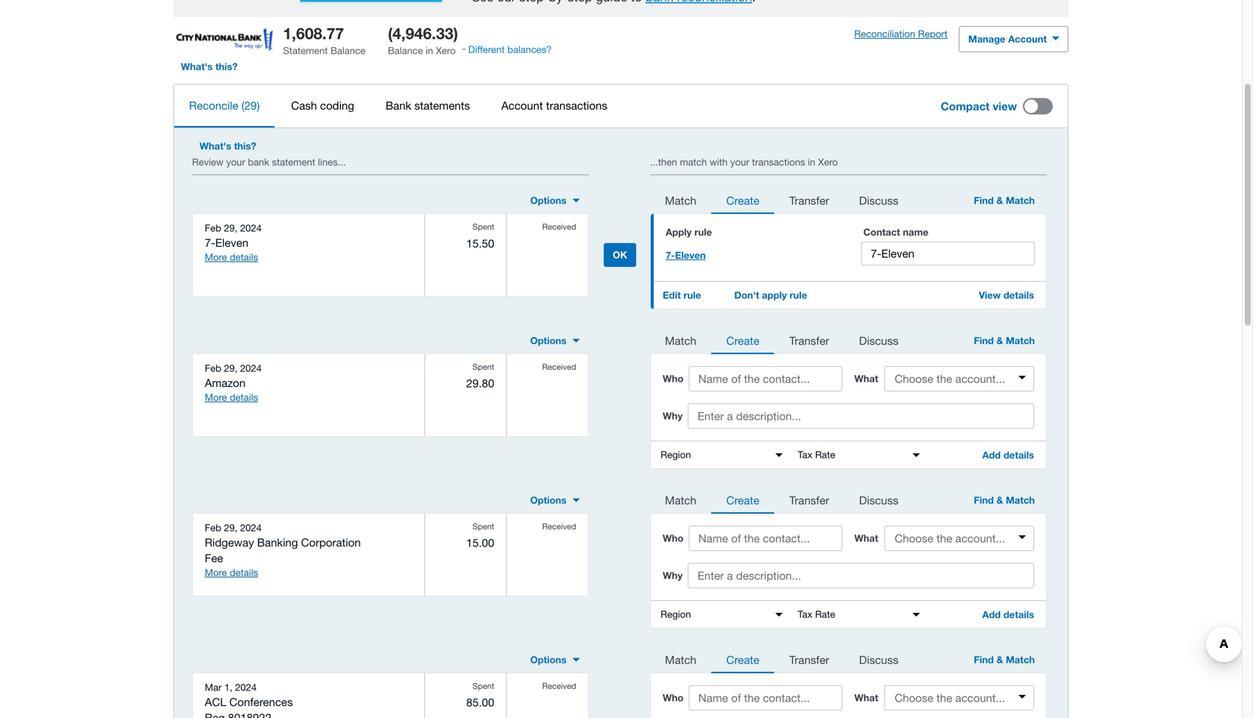 Task type: describe. For each thing, give the bounding box(es) containing it.
match link for 29.80
[[650, 326, 712, 354]]

cash coding link
[[276, 85, 369, 126]]

more inside feb 29, 2024 amazon more details
[[205, 392, 227, 403]]

bank
[[248, 156, 269, 168]]

ok
[[613, 249, 627, 261]]

statement
[[283, 45, 328, 56]]

details inside feb 29, 2024 7-eleven more details
[[230, 252, 258, 263]]

0 horizontal spatial transactions
[[546, 99, 608, 112]]

spent 15.50
[[466, 222, 494, 250]]

fee
[[205, 552, 223, 565]]

match link for 85.00
[[650, 645, 712, 674]]

feb 29, 2024 amazon more details
[[205, 362, 262, 403]]

(4,946.33) balance in xero
[[388, 24, 458, 56]]

manage account
[[969, 33, 1047, 45]]

find & match link for 15.50
[[961, 186, 1047, 214]]

transfer link for 29.80
[[775, 326, 844, 354]]

...then
[[650, 156, 677, 168]]

rule inside "link"
[[790, 289, 807, 301]]

find & match for 15.00
[[974, 494, 1035, 506]]

different balances?
[[468, 44, 552, 55]]

mar
[[205, 682, 222, 693]]

what for 15.00
[[855, 533, 878, 544]]

find for 15.50
[[974, 195, 994, 206]]

find for 85.00
[[974, 654, 994, 666]]

7-eleven link
[[663, 242, 837, 269]]

29, for amazon
[[224, 362, 237, 374]]

29.80
[[466, 377, 494, 390]]

1 your from the left
[[226, 156, 245, 168]]

received for 85.00
[[542, 681, 576, 691]]

add details link for 29.80
[[971, 442, 1046, 468]]

lines...
[[318, 156, 346, 168]]

view details
[[979, 289, 1034, 301]]

create link for 15.00
[[712, 486, 775, 514]]

account transactions
[[501, 99, 608, 112]]

1 horizontal spatial in
[[808, 156, 816, 168]]

who for 15.00
[[663, 533, 684, 544]]

compact
[[941, 100, 990, 113]]

edit
[[663, 289, 681, 301]]

& for 15.00
[[997, 494, 1003, 506]]

who for 85.00
[[663, 692, 684, 704]]

amazon
[[205, 376, 246, 389]]

1 horizontal spatial 7-
[[666, 249, 675, 261]]

match link for 15.50
[[650, 186, 712, 214]]

add details for 15.00
[[983, 609, 1034, 621]]

view details link
[[967, 282, 1046, 309]]

more details button for more
[[205, 391, 258, 404]]

options for 15.50
[[530, 195, 567, 206]]

1 vertical spatial what's this?
[[200, 140, 256, 152]]

why for 29.80
[[663, 410, 683, 422]]

details inside feb 29, 2024 amazon more details
[[230, 392, 258, 403]]

apply
[[762, 289, 787, 301]]

edit rule
[[663, 289, 701, 301]]

discuss link for 85.00
[[844, 645, 914, 674]]

eleven inside 7-eleven link
[[675, 249, 706, 261]]

create link for 85.00
[[712, 645, 775, 674]]

discuss for 15.50
[[859, 194, 899, 207]]

options for 15.00
[[530, 494, 567, 506]]

different
[[468, 44, 505, 55]]

don't
[[734, 289, 759, 301]]

29, inside feb 29, 2024 ridgeway banking corporation fee more details
[[224, 522, 237, 534]]

reconcile (
[[189, 99, 244, 112]]

feb 29, 2024 7-eleven more details
[[205, 222, 262, 263]]

cash
[[291, 99, 317, 112]]

bank
[[386, 99, 411, 112]]

what's for what's this? link to the bottom
[[200, 140, 231, 152]]

Name of the contact... text field
[[689, 685, 843, 711]]

account transactions link
[[486, 85, 622, 126]]

match
[[680, 156, 707, 168]]

received for 15.50
[[542, 222, 576, 232]]

add details link for 15.00
[[971, 601, 1046, 628]]

create for 15.50
[[726, 194, 760, 207]]

add for 29.80
[[983, 449, 1001, 461]]

2024 for more
[[240, 362, 262, 374]]

bank statements link
[[371, 85, 485, 126]]

feb for 7-eleven
[[205, 222, 221, 234]]

& for 29.80
[[997, 335, 1003, 346]]

view
[[979, 289, 1001, 301]]

0 vertical spatial this?
[[215, 61, 238, 72]]

0 vertical spatial account
[[1008, 33, 1047, 45]]

1,608.77
[[283, 24, 344, 43]]

contact
[[864, 226, 900, 238]]

more inside feb 29, 2024 7-eleven more details
[[205, 252, 227, 263]]

choose the account... text field for 15.00
[[886, 527, 1033, 550]]

discuss for 15.00
[[859, 494, 899, 507]]

statement
[[272, 156, 315, 168]]

create for 85.00
[[726, 653, 760, 666]]

find for 15.00
[[974, 494, 994, 506]]

reconciliation
[[854, 28, 916, 40]]

in inside (4,946.33) balance in xero
[[426, 45, 433, 56]]

ridgeway
[[205, 536, 254, 549]]

& for 15.50
[[997, 195, 1003, 206]]

15.50
[[466, 237, 494, 250]]

transfer link for 85.00
[[775, 645, 844, 674]]

why for 15.00
[[663, 570, 683, 581]]

xero inside (4,946.33) balance in xero
[[436, 45, 456, 56]]

discuss link for 15.00
[[844, 486, 914, 514]]

manage
[[969, 33, 1006, 45]]

options for 29.80
[[530, 335, 567, 346]]

don't apply rule
[[734, 289, 807, 301]]

don't apply rule link
[[723, 282, 819, 309]]

add details for 29.80
[[983, 449, 1034, 461]]

)
[[257, 99, 260, 112]]

corporation
[[301, 536, 361, 549]]

feb 29, 2024 ridgeway banking corporation fee more details
[[205, 522, 361, 579]]

choose the account... text field for 85.00
[[886, 687, 1033, 709]]

2 your from the left
[[730, 156, 750, 168]]



Task type: locate. For each thing, give the bounding box(es) containing it.
1 add details link from the top
[[971, 442, 1046, 468]]

4 discuss from the top
[[859, 653, 899, 666]]

4 spent from the top
[[473, 681, 494, 691]]

1 horizontal spatial transactions
[[752, 156, 805, 168]]

2 who from the top
[[663, 533, 684, 544]]

29,
[[224, 222, 237, 234], [224, 362, 237, 374], [224, 522, 237, 534]]

eleven inside feb 29, 2024 7-eleven more details
[[215, 236, 249, 249]]

options for 85.00
[[530, 654, 567, 666]]

transfer for 15.50
[[789, 194, 829, 207]]

view
[[993, 100, 1017, 113]]

find & match link for 85.00
[[961, 645, 1047, 674]]

7-
[[205, 236, 215, 249], [666, 249, 675, 261]]

transfer
[[789, 194, 829, 207], [789, 334, 829, 347], [789, 494, 829, 507], [789, 653, 829, 666]]

0 vertical spatial choose the account... text field
[[886, 368, 1033, 390]]

2024 for conferences
[[235, 682, 257, 693]]

2 feb from the top
[[205, 362, 221, 374]]

2 29, from the top
[[224, 362, 237, 374]]

statements
[[415, 99, 470, 112]]

what
[[855, 373, 878, 384], [855, 533, 878, 544], [855, 692, 878, 704]]

1 vertical spatial more details button
[[205, 391, 258, 404]]

2024 right '1,'
[[235, 682, 257, 693]]

1 horizontal spatial xero
[[818, 156, 838, 168]]

feb inside feb 29, 2024 7-eleven more details
[[205, 222, 221, 234]]

spent for 29.80
[[473, 362, 494, 372]]

1 vertical spatial what's
[[200, 140, 231, 152]]

2 options button from the top
[[521, 329, 589, 353]]

1 vertical spatial who
[[663, 533, 684, 544]]

1 spent from the top
[[473, 222, 494, 232]]

1 horizontal spatial account
[[1008, 33, 1047, 45]]

1 & from the top
[[997, 195, 1003, 206]]

add details link
[[971, 442, 1046, 468], [971, 601, 1046, 628]]

(4,946.33)
[[388, 24, 458, 43]]

account
[[1008, 33, 1047, 45], [501, 99, 543, 112]]

spent inside the spent 29.80
[[473, 362, 494, 372]]

reconciliation report
[[854, 28, 948, 40]]

your left bank
[[226, 156, 245, 168]]

1 vertical spatial add details link
[[971, 601, 1046, 628]]

4 create from the top
[[726, 653, 760, 666]]

rule right apply on the right top
[[790, 289, 807, 301]]

what's up review
[[200, 140, 231, 152]]

29, for 7-eleven
[[224, 222, 237, 234]]

spent up '85.00'
[[473, 681, 494, 691]]

compact view
[[941, 100, 1017, 113]]

why
[[663, 410, 683, 422], [663, 570, 683, 581]]

4 options from the top
[[530, 654, 567, 666]]

2 vertical spatial what
[[855, 692, 878, 704]]

feb inside feb 29, 2024 amazon more details
[[205, 362, 221, 374]]

3 choose the account... text field from the top
[[886, 687, 1033, 709]]

add for 15.00
[[983, 609, 1001, 621]]

2024 up ridgeway
[[240, 522, 262, 534]]

transfer link for 15.50
[[775, 186, 844, 214]]

1 transfer from the top
[[789, 194, 829, 207]]

2 & from the top
[[997, 335, 1003, 346]]

rule
[[695, 226, 712, 238], [684, 289, 701, 301], [790, 289, 807, 301]]

mar 1, 2024 acl conferences
[[205, 682, 293, 709]]

1 choose the account... text field from the top
[[886, 368, 1033, 390]]

1 more details button from the top
[[205, 251, 258, 264]]

1 received from the top
[[542, 222, 576, 232]]

transfer for 85.00
[[789, 653, 829, 666]]

1 find & match from the top
[[974, 195, 1035, 206]]

name of the contact... text field for 15.00
[[689, 526, 843, 551]]

2 more from the top
[[205, 392, 227, 403]]

this? up bank
[[234, 140, 256, 152]]

1 horizontal spatial eleven
[[675, 249, 706, 261]]

3 discuss from the top
[[859, 494, 899, 507]]

2024 for banking
[[240, 522, 262, 534]]

spent
[[473, 222, 494, 232], [473, 362, 494, 372], [473, 522, 494, 531], [473, 681, 494, 691]]

1 vertical spatial in
[[808, 156, 816, 168]]

transfer link for 15.00
[[775, 486, 844, 514]]

options button for 15.00
[[521, 488, 589, 512]]

create link for 15.50
[[712, 186, 775, 214]]

2 balance from the left
[[388, 45, 423, 56]]

reconciliation report link
[[854, 28, 948, 40]]

2024 inside mar 1, 2024 acl conferences
[[235, 682, 257, 693]]

1 vertical spatial this?
[[234, 140, 256, 152]]

find & match for 85.00
[[974, 654, 1035, 666]]

4 discuss link from the top
[[844, 645, 914, 674]]

7- inside feb 29, 2024 7-eleven more details
[[205, 236, 215, 249]]

2 what from the top
[[855, 533, 878, 544]]

acl
[[205, 696, 226, 709]]

2 vertical spatial more details button
[[205, 566, 258, 580]]

1 balance from the left
[[331, 45, 366, 56]]

balance down 1,608.77
[[331, 45, 366, 56]]

3 & from the top
[[997, 494, 1003, 506]]

reconcile ( 29 )
[[189, 99, 260, 112]]

7-eleven
[[666, 249, 706, 261]]

2 find & match from the top
[[974, 335, 1035, 346]]

1 vertical spatial why
[[663, 570, 683, 581]]

Name of the contact... text field
[[689, 366, 843, 392], [689, 526, 843, 551]]

what's this? up reconcile (
[[181, 61, 238, 72]]

banking
[[257, 536, 298, 549]]

what's up reconcile (
[[181, 61, 213, 72]]

1 find from the top
[[974, 195, 994, 206]]

0 horizontal spatial eleven
[[215, 236, 249, 249]]

spent 15.00
[[466, 522, 494, 550]]

1 create from the top
[[726, 194, 760, 207]]

feb down review
[[205, 222, 221, 234]]

2024 inside feb 29, 2024 ridgeway banking corporation fee more details
[[240, 522, 262, 534]]

balance inside (4,946.33) balance in xero
[[388, 45, 423, 56]]

review your bank statement lines...
[[192, 156, 346, 168]]

match
[[665, 194, 697, 207], [1006, 195, 1035, 206], [665, 334, 697, 347], [1006, 335, 1035, 346], [665, 494, 697, 507], [1006, 494, 1035, 506], [665, 653, 697, 666], [1006, 654, 1035, 666]]

discuss
[[859, 194, 899, 207], [859, 334, 899, 347], [859, 494, 899, 507], [859, 653, 899, 666]]

1 who from the top
[[663, 373, 684, 384]]

0 horizontal spatial your
[[226, 156, 245, 168]]

4 match link from the top
[[650, 645, 712, 674]]

4 find from the top
[[974, 654, 994, 666]]

2 spent from the top
[[473, 362, 494, 372]]

0 vertical spatial more
[[205, 252, 227, 263]]

rule for edit rule
[[684, 289, 701, 301]]

find for 29.80
[[974, 335, 994, 346]]

1 vertical spatial name of the contact... text field
[[689, 526, 843, 551]]

balance inside "1,608.77 statement balance"
[[331, 45, 366, 56]]

3 options button from the top
[[521, 488, 589, 512]]

1 vertical spatial add
[[983, 609, 1001, 621]]

2 vertical spatial who
[[663, 692, 684, 704]]

options button for 29.80
[[521, 329, 589, 353]]

rule right edit
[[684, 289, 701, 301]]

2 name of the contact... text field from the top
[[689, 526, 843, 551]]

1 discuss from the top
[[859, 194, 899, 207]]

3 create from the top
[[726, 494, 760, 507]]

balance
[[331, 45, 366, 56], [388, 45, 423, 56]]

29, inside feb 29, 2024 7-eleven more details
[[224, 222, 237, 234]]

options button for 15.50
[[521, 189, 589, 213]]

with
[[710, 156, 728, 168]]

3 more from the top
[[205, 567, 227, 579]]

1 feb from the top
[[205, 222, 221, 234]]

Enter a description... text field
[[688, 403, 1034, 429]]

name of the contact... text field for 29.80
[[689, 366, 843, 392]]

find & match for 29.80
[[974, 335, 1035, 346]]

who for 29.80
[[663, 373, 684, 384]]

2024 inside feb 29, 2024 7-eleven more details
[[240, 222, 262, 234]]

0 horizontal spatial account
[[501, 99, 543, 112]]

0 vertical spatial why
[[663, 410, 683, 422]]

2 why from the top
[[663, 570, 683, 581]]

match link
[[650, 186, 712, 214], [650, 326, 712, 354], [650, 486, 712, 514], [650, 645, 712, 674]]

0 vertical spatial name of the contact... text field
[[689, 366, 843, 392]]

1 29, from the top
[[224, 222, 237, 234]]

2 received from the top
[[542, 362, 576, 372]]

1 why from the top
[[663, 410, 683, 422]]

find & match
[[974, 195, 1035, 206], [974, 335, 1035, 346], [974, 494, 1035, 506], [974, 654, 1035, 666]]

2 transfer from the top
[[789, 334, 829, 347]]

4 create link from the top
[[712, 645, 775, 674]]

create for 29.80
[[726, 334, 760, 347]]

2 discuss from the top
[[859, 334, 899, 347]]

spent inside spent 85.00
[[473, 681, 494, 691]]

eleven
[[215, 236, 249, 249], [675, 249, 706, 261]]

3 spent from the top
[[473, 522, 494, 531]]

29, inside feb 29, 2024 amazon more details
[[224, 362, 237, 374]]

3 transfer from the top
[[789, 494, 829, 507]]

0 vertical spatial in
[[426, 45, 433, 56]]

1 vertical spatial transactions
[[752, 156, 805, 168]]

Enter a description... text field
[[688, 563, 1034, 588]]

0 vertical spatial add details link
[[971, 442, 1046, 468]]

3 more details button from the top
[[205, 566, 258, 580]]

0 vertical spatial xero
[[436, 45, 456, 56]]

received for 29.80
[[542, 362, 576, 372]]

3 find from the top
[[974, 494, 994, 506]]

0 horizontal spatial xero
[[436, 45, 456, 56]]

0 vertical spatial feb
[[205, 222, 221, 234]]

0 vertical spatial what's this? link
[[173, 53, 245, 80]]

spent 85.00
[[466, 681, 494, 709]]

None text field
[[653, 441, 790, 468], [653, 601, 790, 628], [653, 441, 790, 468], [653, 601, 790, 628]]

Choose the account... text field
[[886, 368, 1033, 390], [886, 527, 1033, 550], [886, 687, 1033, 709]]

3 29, from the top
[[224, 522, 237, 534]]

what for 85.00
[[855, 692, 878, 704]]

spent inside spent 15.00
[[473, 522, 494, 531]]

transfer link
[[775, 186, 844, 214], [775, 326, 844, 354], [775, 486, 844, 514], [775, 645, 844, 674]]

spent for 85.00
[[473, 681, 494, 691]]

this?
[[215, 61, 238, 72], [234, 140, 256, 152]]

match link for 15.00
[[650, 486, 712, 514]]

2 create from the top
[[726, 334, 760, 347]]

find & match link for 15.00
[[961, 486, 1047, 514]]

received
[[542, 222, 576, 232], [542, 362, 576, 372], [542, 522, 576, 531], [542, 681, 576, 691]]

0 vertical spatial what
[[855, 373, 878, 384]]

0 horizontal spatial 7-
[[205, 236, 215, 249]]

what's this? link
[[173, 53, 245, 80], [192, 133, 264, 160]]

review
[[192, 156, 224, 168]]

1 vertical spatial 29,
[[224, 362, 237, 374]]

2 options from the top
[[530, 335, 567, 346]]

1 discuss link from the top
[[844, 186, 914, 214]]

85.00
[[466, 696, 494, 709]]

0 horizontal spatial in
[[426, 45, 433, 56]]

2024 for eleven
[[240, 222, 262, 234]]

transactions down balances?
[[546, 99, 608, 112]]

this? up reconcile ( 29 )
[[215, 61, 238, 72]]

1 create link from the top
[[712, 186, 775, 214]]

4 find & match from the top
[[974, 654, 1035, 666]]

transactions
[[546, 99, 608, 112], [752, 156, 805, 168]]

2 find & match link from the top
[[961, 326, 1047, 354]]

2 add from the top
[[983, 609, 1001, 621]]

spent inside spent 15.50
[[473, 222, 494, 232]]

what's this?
[[181, 61, 238, 72], [200, 140, 256, 152]]

received for 15.00
[[542, 522, 576, 531]]

15.00
[[466, 537, 494, 550]]

2 vertical spatial more
[[205, 567, 227, 579]]

what's
[[181, 61, 213, 72], [200, 140, 231, 152]]

conferences
[[229, 696, 293, 709]]

3 find & match from the top
[[974, 494, 1035, 506]]

3 options from the top
[[530, 494, 567, 506]]

0 vertical spatial 29,
[[224, 222, 237, 234]]

1 options from the top
[[530, 195, 567, 206]]

3 transfer link from the top
[[775, 486, 844, 514]]

3 who from the top
[[663, 692, 684, 704]]

coding
[[320, 99, 354, 112]]

1 more from the top
[[205, 252, 227, 263]]

options button
[[521, 189, 589, 213], [521, 329, 589, 353], [521, 488, 589, 512], [521, 648, 589, 672]]

discuss for 29.80
[[859, 334, 899, 347]]

find & match link for 29.80
[[961, 326, 1047, 354]]

1 find & match link from the top
[[961, 186, 1047, 214]]

balances?
[[508, 44, 552, 55]]

2024 down bank
[[240, 222, 262, 234]]

more inside feb 29, 2024 ridgeway banking corporation fee more details
[[205, 567, 227, 579]]

spent for 15.50
[[473, 222, 494, 232]]

1 vertical spatial more
[[205, 392, 227, 403]]

4 transfer from the top
[[789, 653, 829, 666]]

0 vertical spatial more details button
[[205, 251, 258, 264]]

bank statements
[[386, 99, 470, 112]]

contact name
[[864, 226, 929, 238]]

4 received from the top
[[542, 681, 576, 691]]

rule for apply rule
[[695, 226, 712, 238]]

1 vertical spatial account
[[501, 99, 543, 112]]

2 more details button from the top
[[205, 391, 258, 404]]

3 find & match link from the top
[[961, 486, 1047, 514]]

your right with
[[730, 156, 750, 168]]

1 horizontal spatial your
[[730, 156, 750, 168]]

ok link
[[604, 243, 636, 267]]

feb for amazon
[[205, 362, 221, 374]]

1 vertical spatial choose the account... text field
[[886, 527, 1033, 550]]

0 vertical spatial what's this?
[[181, 61, 238, 72]]

2 vertical spatial 29,
[[224, 522, 237, 534]]

spent up 15.50
[[473, 222, 494, 232]]

in
[[426, 45, 433, 56], [808, 156, 816, 168]]

2 transfer link from the top
[[775, 326, 844, 354]]

1 options button from the top
[[521, 189, 589, 213]]

what for 29.80
[[855, 373, 878, 384]]

1 name of the contact... text field from the top
[[689, 366, 843, 392]]

add details
[[983, 449, 1034, 461], [983, 609, 1034, 621]]

create link
[[712, 186, 775, 214], [712, 326, 775, 354], [712, 486, 775, 514], [712, 645, 775, 674]]

0 vertical spatial transactions
[[546, 99, 608, 112]]

4 transfer link from the top
[[775, 645, 844, 674]]

who
[[663, 373, 684, 384], [663, 533, 684, 544], [663, 692, 684, 704]]

2 add details from the top
[[983, 609, 1034, 621]]

apply
[[666, 226, 692, 238]]

transfer for 15.00
[[789, 494, 829, 507]]

3 create link from the top
[[712, 486, 775, 514]]

create link for 29.80
[[712, 326, 775, 354]]

discuss link
[[844, 186, 914, 214], [844, 326, 914, 354], [844, 486, 914, 514], [844, 645, 914, 674]]

2 vertical spatial feb
[[205, 522, 221, 534]]

1 vertical spatial what
[[855, 533, 878, 544]]

4 & from the top
[[997, 654, 1003, 666]]

what's this? link down reconcile ( 29 )
[[192, 133, 264, 160]]

2 add details link from the top
[[971, 601, 1046, 628]]

29
[[244, 99, 257, 112]]

find & match for 15.50
[[974, 195, 1035, 206]]

balance down the (4,946.33)
[[388, 45, 423, 56]]

details inside feb 29, 2024 ridgeway banking corporation fee more details
[[230, 567, 258, 579]]

name
[[903, 226, 929, 238]]

None text field
[[861, 242, 1035, 265], [790, 441, 928, 468], [790, 601, 928, 628], [861, 242, 1035, 265], [790, 441, 928, 468], [790, 601, 928, 628]]

feb up amazon
[[205, 362, 221, 374]]

2 match link from the top
[[650, 326, 712, 354]]

1 what from the top
[[855, 373, 878, 384]]

1,
[[224, 682, 232, 693]]

what's for the topmost what's this? link
[[181, 61, 213, 72]]

options button for 85.00
[[521, 648, 589, 672]]

0 vertical spatial add details
[[983, 449, 1034, 461]]

discuss link for 15.50
[[844, 186, 914, 214]]

1 transfer link from the top
[[775, 186, 844, 214]]

3 feb from the top
[[205, 522, 221, 534]]

0 vertical spatial add
[[983, 449, 1001, 461]]

3 received from the top
[[542, 522, 576, 531]]

3 what from the top
[[855, 692, 878, 704]]

4 find & match link from the top
[[961, 645, 1047, 674]]

1 vertical spatial xero
[[818, 156, 838, 168]]

0 vertical spatial who
[[663, 373, 684, 384]]

2024 up amazon
[[240, 362, 262, 374]]

spent up 29.80
[[473, 362, 494, 372]]

2 discuss link from the top
[[844, 326, 914, 354]]

1,608.77 statement balance
[[283, 24, 366, 56]]

...then match with your transactions in xero
[[650, 156, 838, 168]]

3 discuss link from the top
[[844, 486, 914, 514]]

0 vertical spatial what's
[[181, 61, 213, 72]]

0 horizontal spatial balance
[[331, 45, 366, 56]]

&
[[997, 195, 1003, 206], [997, 335, 1003, 346], [997, 494, 1003, 506], [997, 654, 1003, 666]]

& for 85.00
[[997, 654, 1003, 666]]

rule right apply
[[695, 226, 712, 238]]

create for 15.00
[[726, 494, 760, 507]]

what's this? up review
[[200, 140, 256, 152]]

account down balances?
[[501, 99, 543, 112]]

find
[[974, 195, 994, 206], [974, 335, 994, 346], [974, 494, 994, 506], [974, 654, 994, 666]]

spent for 15.00
[[473, 522, 494, 531]]

feb up ridgeway
[[205, 522, 221, 534]]

1 horizontal spatial balance
[[388, 45, 423, 56]]

options
[[530, 195, 567, 206], [530, 335, 567, 346], [530, 494, 567, 506], [530, 654, 567, 666]]

transactions right with
[[752, 156, 805, 168]]

edit rule link
[[651, 282, 713, 309]]

report
[[918, 28, 948, 40]]

transfer for 29.80
[[789, 334, 829, 347]]

choose the account... text field for 29.80
[[886, 368, 1033, 390]]

1 vertical spatial what's this? link
[[192, 133, 264, 160]]

spent 29.80
[[466, 362, 494, 390]]

4 options button from the top
[[521, 648, 589, 672]]

discuss for 85.00
[[859, 653, 899, 666]]

what's this? link up reconcile (
[[173, 53, 245, 80]]

add
[[983, 449, 1001, 461], [983, 609, 1001, 621]]

3 match link from the top
[[650, 486, 712, 514]]

feb inside feb 29, 2024 ridgeway banking corporation fee more details
[[205, 522, 221, 534]]

different balances? link
[[468, 43, 552, 56]]

1 vertical spatial add details
[[983, 609, 1034, 621]]

2 vertical spatial choose the account... text field
[[886, 687, 1033, 709]]

2024 inside feb 29, 2024 amazon more details
[[240, 362, 262, 374]]

1 add details from the top
[[983, 449, 1034, 461]]

2 choose the account... text field from the top
[[886, 527, 1033, 550]]

spent up 15.00
[[473, 522, 494, 531]]

1 add from the top
[[983, 449, 1001, 461]]

1 vertical spatial feb
[[205, 362, 221, 374]]

apply rule
[[666, 226, 712, 238]]

discuss link for 29.80
[[844, 326, 914, 354]]

2 find from the top
[[974, 335, 994, 346]]

more details button for eleven
[[205, 251, 258, 264]]

2024
[[240, 222, 262, 234], [240, 362, 262, 374], [240, 522, 262, 534], [235, 682, 257, 693]]

cash coding
[[291, 99, 354, 112]]

account right manage
[[1008, 33, 1047, 45]]

1 match link from the top
[[650, 186, 712, 214]]

feb
[[205, 222, 221, 234], [205, 362, 221, 374], [205, 522, 221, 534]]

2 create link from the top
[[712, 326, 775, 354]]



Task type: vqa. For each thing, say whether or not it's contained in the screenshot.
eleven
yes



